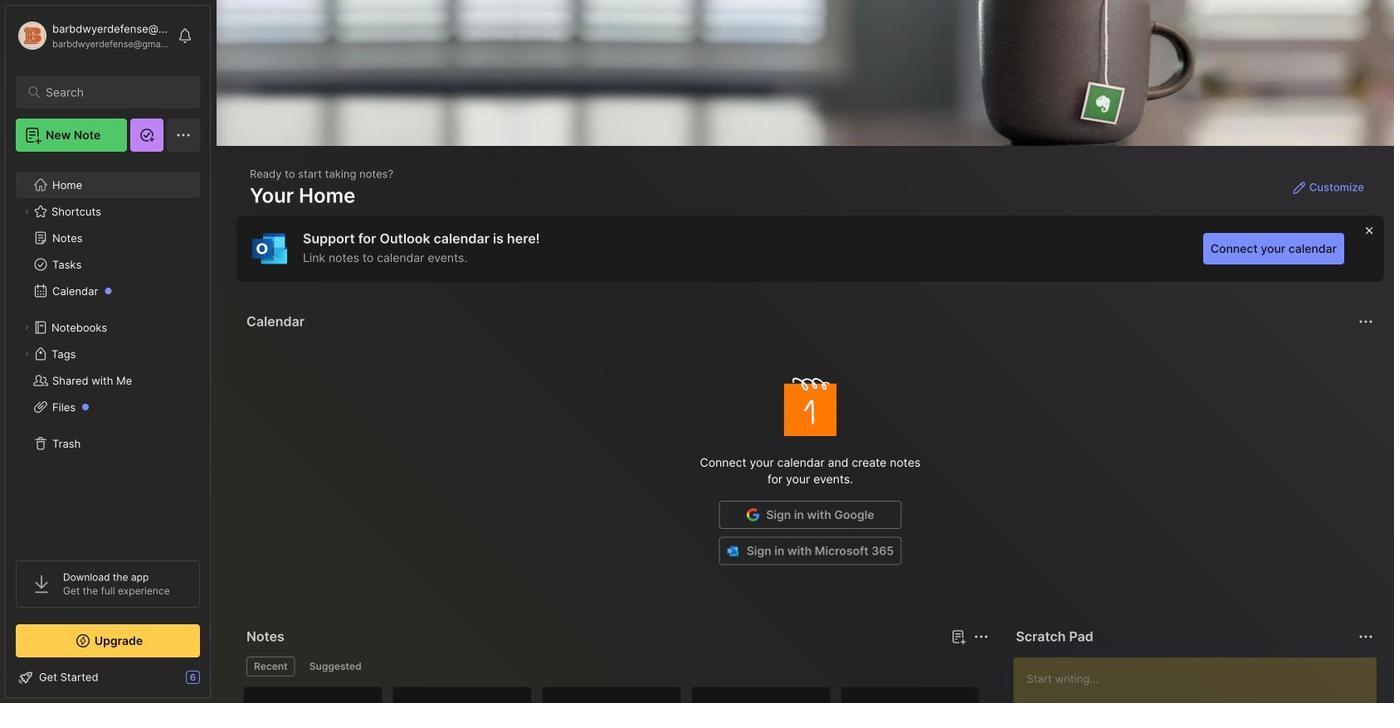 Task type: describe. For each thing, give the bounding box(es) containing it.
expand tags image
[[22, 349, 32, 359]]

2 tab from the left
[[302, 657, 369, 677]]

more actions image
[[971, 627, 991, 647]]

Search text field
[[46, 85, 178, 100]]

1 vertical spatial more actions field
[[969, 626, 993, 649]]

tree inside main 'element'
[[6, 162, 210, 546]]

none search field inside main 'element'
[[46, 82, 178, 102]]

Help and Learning task checklist field
[[6, 665, 210, 691]]

Start writing… text field
[[1027, 658, 1376, 704]]

1 horizontal spatial more actions field
[[1354, 310, 1377, 334]]



Task type: locate. For each thing, give the bounding box(es) containing it.
expand notebooks image
[[22, 323, 32, 333]]

tab
[[246, 657, 295, 677], [302, 657, 369, 677]]

tree
[[6, 162, 210, 546]]

1 tab from the left
[[246, 657, 295, 677]]

None search field
[[46, 82, 178, 102]]

1 horizontal spatial tab
[[302, 657, 369, 677]]

0 horizontal spatial more actions field
[[969, 626, 993, 649]]

tab list
[[246, 657, 986, 677]]

More actions field
[[1354, 310, 1377, 334], [969, 626, 993, 649]]

row group
[[243, 687, 990, 704]]

click to collapse image
[[210, 673, 222, 693]]

Account field
[[16, 19, 169, 52]]

0 horizontal spatial tab
[[246, 657, 295, 677]]

0 vertical spatial more actions field
[[1354, 310, 1377, 334]]

main element
[[0, 0, 216, 704]]



Task type: vqa. For each thing, say whether or not it's contained in the screenshot.
tree
yes



